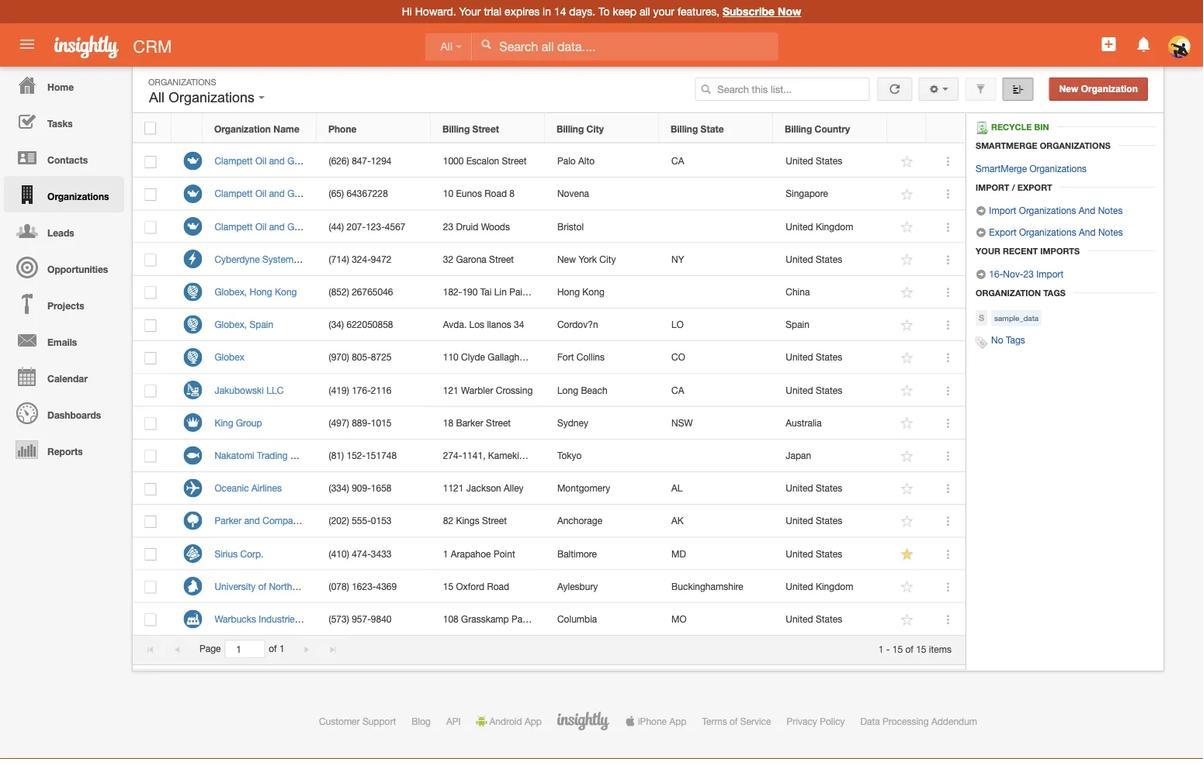 Task type: describe. For each thing, give the bounding box(es) containing it.
15 oxford road cell
[[431, 571, 545, 604]]

name
[[273, 123, 299, 134]]

108 grasskamp parkway cell
[[431, 604, 547, 636]]

data
[[860, 716, 880, 727]]

sample_data
[[994, 314, 1039, 323]]

new for new york city
[[557, 254, 576, 265]]

follow image for buckinghamshire
[[900, 580, 915, 595]]

(65) 64367228
[[329, 188, 388, 199]]

4369
[[376, 581, 397, 592]]

fort collins cell
[[545, 342, 659, 374]]

united kingdom cell for bristol
[[774, 211, 888, 243]]

terms of service link
[[702, 716, 771, 727]]

corp. right gas
[[307, 156, 330, 166]]

blog link
[[412, 716, 431, 727]]

terms
[[702, 716, 727, 727]]

151748
[[366, 450, 397, 461]]

clampett for clampett oil and gas corp. (626) 847-1294
[[215, 156, 253, 166]]

(419)
[[329, 385, 349, 396]]

Search all data.... text field
[[472, 33, 778, 60]]

274-1141, kamekichi 3-jo cell
[[431, 440, 550, 473]]

co cell
[[659, 342, 774, 374]]

university of northumbria
[[215, 581, 321, 592]]

10
[[443, 188, 453, 199]]

united for montgomery
[[786, 483, 813, 494]]

1 horizontal spatial your
[[976, 246, 1000, 256]]

row containing globex, spain
[[133, 309, 966, 342]]

1 for 1 - 15 of 15 items
[[878, 644, 884, 655]]

tokyo cell
[[545, 440, 659, 473]]

united states cell for long beach
[[774, 374, 888, 407]]

(078) 1623-4369
[[329, 581, 397, 592]]

32
[[443, 254, 453, 265]]

aylesbury
[[557, 581, 598, 592]]

cyberdyne
[[215, 254, 260, 265]]

row containing parker and company
[[133, 505, 966, 538]]

(81) 152-151748 cell
[[317, 440, 431, 473]]

import / export
[[976, 182, 1052, 192]]

555-
[[352, 516, 371, 527]]

0153
[[371, 516, 392, 527]]

(626) 847-1294 cell
[[317, 145, 431, 178]]

emails link
[[4, 322, 124, 359]]

hong inside hong kong cell
[[557, 287, 580, 297]]

ca cell for long beach
[[659, 374, 774, 407]]

united for bristol
[[786, 221, 813, 232]]

united states cell for montgomery
[[774, 473, 888, 505]]

hi
[[402, 5, 412, 18]]

organizations for export organizations and notes
[[1019, 227, 1076, 237]]

0 horizontal spatial your
[[459, 5, 481, 18]]

1 for 1 arapahoe point
[[443, 549, 448, 559]]

1 spain from the left
[[250, 319, 273, 330]]

82 kings street cell
[[431, 505, 545, 538]]

sirius corp.
[[215, 549, 264, 559]]

ny cell
[[659, 243, 774, 276]]

united for new york city
[[786, 254, 813, 265]]

(970) 805-8725 cell
[[317, 342, 431, 374]]

parkway
[[511, 614, 547, 625]]

crm
[[133, 36, 172, 56]]

1 arapahoe point cell
[[431, 538, 545, 571]]

0 vertical spatial city
[[586, 123, 604, 134]]

navigation containing home
[[0, 67, 124, 468]]

clampett oil and gas corp. (626) 847-1294
[[215, 156, 392, 166]]

druid
[[456, 221, 478, 232]]

32 garona street
[[443, 254, 514, 265]]

sirius corp. link
[[215, 549, 271, 559]]

united states cell for columbia
[[774, 604, 888, 636]]

hong kong cell
[[545, 276, 659, 309]]

row containing warbucks industries
[[133, 604, 966, 636]]

(970)
[[329, 352, 349, 363]]

tasks
[[47, 118, 73, 129]]

globex, for globex, spain
[[215, 319, 247, 330]]

united states cell for baltimore
[[774, 538, 888, 571]]

md
[[671, 549, 686, 559]]

of right terms
[[730, 716, 738, 727]]

805-
[[352, 352, 371, 363]]

import for import / export
[[976, 182, 1009, 192]]

clampett oil and gas, singapore
[[215, 188, 352, 199]]

gas, for singapore
[[287, 188, 307, 199]]

3 united states cell from the top
[[774, 342, 888, 374]]

china cell
[[774, 276, 888, 309]]

row containing clampett oil and gas, singapore
[[133, 178, 966, 211]]

row containing nakatomi trading corp.
[[133, 440, 966, 473]]

jakubowski llc
[[215, 385, 284, 396]]

circle arrow left image
[[976, 227, 986, 238]]

kingdom for aylesbury
[[816, 581, 853, 592]]

sydney cell
[[545, 407, 659, 440]]

long beach cell
[[545, 374, 659, 407]]

app for iphone app
[[669, 716, 686, 727]]

and for uk
[[269, 221, 285, 232]]

1 horizontal spatial 15
[[892, 644, 903, 655]]

clampett oil and gas corp. link
[[215, 156, 338, 166]]

trading
[[257, 450, 288, 461]]

(714)
[[329, 254, 349, 265]]

1 field
[[225, 641, 264, 658]]

united kingdom for aylesbury
[[786, 581, 853, 592]]

baltimore
[[557, 549, 597, 559]]

1000 escalon street
[[443, 156, 527, 166]]

(44) 207-123-4567 cell
[[317, 211, 431, 243]]

billing for billing state
[[671, 123, 698, 134]]

columbia cell
[[545, 604, 659, 636]]

nakatomi
[[215, 450, 254, 461]]

(573) 957-9840 cell
[[317, 604, 431, 636]]

sydney
[[557, 418, 588, 428]]

gallagher
[[488, 352, 528, 363]]

row containing sirius corp.
[[133, 538, 966, 571]]

cog image
[[929, 84, 940, 95]]

united for long beach
[[786, 385, 813, 396]]

-
[[886, 644, 890, 655]]

(852)
[[329, 287, 349, 297]]

(202) 555-0153
[[329, 516, 392, 527]]

aylesbury cell
[[545, 571, 659, 604]]

al cell
[[659, 473, 774, 505]]

all
[[639, 5, 650, 18]]

anchorage cell
[[545, 505, 659, 538]]

country
[[815, 123, 850, 134]]

(34) 622050858 cell
[[317, 309, 431, 342]]

export organizations and notes
[[986, 227, 1123, 237]]

street left fort
[[530, 352, 555, 363]]

city inside new york city 'cell'
[[599, 254, 616, 265]]

follow image for new york city
[[900, 253, 915, 268]]

957-
[[352, 614, 371, 625]]

street for 18 barker street
[[486, 418, 511, 428]]

refresh list image
[[887, 84, 902, 94]]

1 singapore from the left
[[309, 188, 352, 199]]

1623-
[[352, 581, 376, 592]]

novena
[[557, 188, 589, 199]]

1 arapahoe point
[[443, 549, 515, 559]]

states for new york city
[[816, 254, 842, 265]]

united states for new york city
[[786, 254, 842, 265]]

110 clyde gallagher street fort collins
[[443, 352, 605, 363]]

26765046
[[352, 287, 393, 297]]

notifications image
[[1134, 35, 1153, 54]]

2 follow image from the top
[[900, 286, 915, 300]]

al
[[671, 483, 683, 494]]

search image
[[700, 84, 711, 95]]

billing street
[[442, 123, 499, 134]]

jakubowski llc link
[[215, 385, 291, 396]]

recent
[[1003, 246, 1038, 256]]

152-
[[347, 450, 366, 461]]

cell for singapore
[[659, 178, 774, 211]]

row containing globex, hong kong
[[133, 276, 966, 309]]

23 inside 16-nov-23 import link
[[1023, 269, 1034, 279]]

row containing clampett oil and gas corp.
[[133, 145, 966, 178]]

united for palo alto
[[786, 156, 813, 166]]

(202)
[[329, 516, 349, 527]]

follow image for columbia
[[900, 613, 915, 628]]

new organization
[[1059, 84, 1138, 94]]

cell for united kingdom
[[659, 211, 774, 243]]

clampett for clampett oil and gas, uk (44) 207-123-4567
[[215, 221, 253, 232]]

dashboards link
[[4, 395, 124, 432]]

847-
[[352, 156, 371, 166]]

baltimore cell
[[545, 538, 659, 571]]

columbia
[[557, 614, 597, 625]]

circle arrow right image
[[976, 269, 986, 280]]

tokyo
[[557, 450, 582, 461]]

ak cell
[[659, 505, 774, 538]]

82
[[443, 516, 453, 527]]

recycle bin link
[[976, 122, 1057, 134]]

follow image for cordov?n
[[900, 318, 915, 333]]

lo cell
[[659, 309, 774, 342]]

cell for japan
[[659, 440, 774, 473]]

emails
[[47, 337, 77, 348]]

sample_data link
[[991, 310, 1042, 327]]

notes for export organizations and notes
[[1098, 227, 1123, 237]]

app for android app
[[525, 716, 542, 727]]

globex link
[[215, 352, 252, 363]]

organization for organization tags
[[976, 288, 1041, 298]]

avda. los llanos 34 cell
[[431, 309, 545, 342]]

(419) 176-2116 cell
[[317, 374, 431, 407]]

909-
[[352, 483, 371, 494]]

8725
[[371, 352, 392, 363]]

new york city
[[557, 254, 616, 265]]

circle arrow right image
[[976, 206, 986, 217]]

(410) 474-3433 cell
[[317, 538, 431, 571]]

billing for billing street
[[442, 123, 470, 134]]

japan cell
[[774, 440, 888, 473]]

united states cell for new york city
[[774, 243, 888, 276]]

cordov?n
[[557, 319, 598, 330]]

ca for palo alto
[[671, 156, 684, 166]]

customer
[[319, 716, 360, 727]]

lo
[[671, 319, 684, 330]]

palo alto cell
[[545, 145, 659, 178]]

android app
[[489, 716, 542, 727]]

organization for organization name
[[214, 123, 271, 134]]

1000 escalon street cell
[[431, 145, 545, 178]]

182-190 tai lin pai road
[[443, 287, 547, 297]]

16-nov-23 import
[[986, 269, 1064, 279]]

(65)
[[329, 188, 344, 199]]

show list view filters image
[[975, 84, 986, 95]]

9840
[[371, 614, 392, 625]]

leads
[[47, 227, 74, 238]]

home link
[[4, 67, 124, 103]]

united states for columbia
[[786, 614, 842, 625]]

billing for billing country
[[785, 123, 812, 134]]

follow image for long beach
[[900, 384, 915, 399]]

buckinghamshire cell
[[659, 571, 774, 604]]

ak
[[671, 516, 684, 527]]

api link
[[446, 716, 461, 727]]

nsw cell
[[659, 407, 774, 440]]

row containing oceanic airlines
[[133, 473, 966, 505]]

calendar link
[[4, 359, 124, 395]]

row containing globex
[[133, 342, 966, 374]]

collins
[[577, 352, 605, 363]]

2 horizontal spatial 15
[[916, 644, 926, 655]]

service
[[740, 716, 771, 727]]

0 vertical spatial organization
[[1081, 84, 1138, 94]]

of right "1" 'field'
[[269, 644, 277, 655]]

ca cell for palo alto
[[659, 145, 774, 178]]

and for export organizations and notes
[[1079, 227, 1096, 237]]

3 states from the top
[[816, 352, 842, 363]]

organizations up all organizations
[[148, 77, 216, 87]]

row group containing clampett oil and gas corp.
[[133, 145, 966, 636]]

0 horizontal spatial export
[[989, 227, 1016, 237]]

united states for long beach
[[786, 385, 842, 396]]

novena cell
[[545, 178, 659, 211]]



Task type: locate. For each thing, give the bounding box(es) containing it.
2 kong from the left
[[582, 287, 604, 297]]

blog
[[412, 716, 431, 727]]

ca down co
[[671, 385, 684, 396]]

of inside row
[[258, 581, 266, 592]]

1 horizontal spatial 1
[[443, 549, 448, 559]]

all for all organizations
[[149, 90, 165, 106]]

export right circle arrow left image
[[989, 227, 1016, 237]]

1 vertical spatial organization
[[214, 123, 271, 134]]

city right york
[[599, 254, 616, 265]]

(34) 622050858
[[329, 319, 393, 330]]

cell down nsw
[[659, 440, 774, 473]]

united states cell down the country
[[774, 145, 888, 178]]

street for 1000 escalon street
[[502, 156, 527, 166]]

1 hong from the left
[[250, 287, 272, 297]]

0 vertical spatial and
[[1079, 205, 1095, 216]]

organizations for smartmerge organizations
[[1030, 163, 1087, 174]]

mo
[[671, 614, 687, 625]]

united for anchorage
[[786, 516, 813, 527]]

organizations up export organizations and notes link in the right of the page
[[1019, 205, 1076, 216]]

1 - 15 of 15 items
[[878, 644, 952, 655]]

15 row from the top
[[133, 571, 966, 604]]

app right 'android'
[[525, 716, 542, 727]]

organization down nov-
[[976, 288, 1041, 298]]

15 right -
[[892, 644, 903, 655]]

(497) 889-1015 cell
[[317, 407, 431, 440]]

united states cell left the following image
[[774, 538, 888, 571]]

10 united from the top
[[786, 614, 813, 625]]

1 left "arapahoe"
[[443, 549, 448, 559]]

0 horizontal spatial kong
[[275, 287, 297, 297]]

road for 15 oxford road
[[487, 581, 509, 592]]

2 globex, from the top
[[215, 319, 247, 330]]

and right parker on the bottom left of the page
[[244, 516, 260, 527]]

cell up ny cell
[[659, 178, 774, 211]]

street up 1000 escalon street
[[472, 123, 499, 134]]

1 vertical spatial globex,
[[215, 319, 247, 330]]

spain inside cell
[[786, 319, 809, 330]]

1 horizontal spatial 23
[[1023, 269, 1034, 279]]

hong up cordov?n in the top of the page
[[557, 287, 580, 297]]

privacy policy
[[787, 716, 845, 727]]

uk
[[309, 221, 322, 232]]

states for columbia
[[816, 614, 842, 625]]

1 app from the left
[[525, 716, 542, 727]]

subscribe
[[723, 5, 775, 18]]

5 row from the top
[[133, 243, 966, 276]]

1 horizontal spatial new
[[1059, 84, 1078, 94]]

street inside cell
[[489, 254, 514, 265]]

1 horizontal spatial organization
[[976, 288, 1041, 298]]

1 and from the top
[[1079, 205, 1095, 216]]

1 horizontal spatial singapore
[[786, 188, 828, 199]]

billing state
[[671, 123, 724, 134]]

16-nov-23 import link
[[976, 269, 1064, 280]]

0 vertical spatial 23
[[443, 221, 453, 232]]

united states for baltimore
[[786, 549, 842, 559]]

united states for montgomery
[[786, 483, 842, 494]]

1 down the industries
[[279, 644, 285, 655]]

and
[[1079, 205, 1095, 216], [1079, 227, 1096, 237]]

0 vertical spatial all
[[440, 41, 453, 53]]

import organizations and notes
[[986, 205, 1123, 216]]

new for new organization
[[1059, 84, 1078, 94]]

(65) 64367228 cell
[[317, 178, 431, 211]]

united states cell for anchorage
[[774, 505, 888, 538]]

110 clyde gallagher street cell
[[431, 342, 555, 374]]

182-
[[443, 287, 462, 297]]

organizations inside button
[[168, 90, 255, 106]]

united states cell up china
[[774, 243, 888, 276]]

notes for import organizations and notes
[[1098, 205, 1123, 216]]

pai
[[509, 287, 522, 297]]

globex,
[[215, 287, 247, 297], [215, 319, 247, 330]]

warbler
[[461, 385, 493, 396]]

9 row from the top
[[133, 374, 966, 407]]

1 vertical spatial import
[[989, 205, 1016, 216]]

cell
[[659, 178, 774, 211], [659, 211, 774, 243], [659, 276, 774, 309], [659, 440, 774, 473]]

cell up ny
[[659, 211, 774, 243]]

street for 32 garona street
[[489, 254, 514, 265]]

organization down notifications 'image'
[[1081, 84, 1138, 94]]

row containing university of northumbria
[[133, 571, 966, 604]]

your recent imports
[[976, 246, 1080, 256]]

1 vertical spatial city
[[599, 254, 616, 265]]

(852) 26765046 cell
[[317, 276, 431, 309]]

corp. left (714)
[[301, 254, 324, 265]]

united kingdom cell for aylesbury
[[774, 571, 888, 604]]

navigation
[[0, 67, 124, 468]]

white image
[[481, 39, 492, 50]]

united kingdom for bristol
[[786, 221, 853, 232]]

1 vertical spatial united kingdom cell
[[774, 571, 888, 604]]

7 united states from the top
[[786, 549, 842, 559]]

1 inside cell
[[443, 549, 448, 559]]

2 notes from the top
[[1098, 227, 1123, 237]]

0 vertical spatial export
[[1017, 182, 1052, 192]]

ca for long beach
[[671, 385, 684, 396]]

6 row from the top
[[133, 276, 966, 309]]

and down clampett oil and gas corp. 'link' at left
[[269, 188, 285, 199]]

show sidebar image
[[1013, 84, 1023, 95]]

23 druid woods cell
[[431, 211, 545, 243]]

1 vertical spatial export
[[989, 227, 1016, 237]]

0 vertical spatial your
[[459, 5, 481, 18]]

of right -
[[905, 644, 913, 655]]

long beach
[[557, 385, 607, 396]]

oil for clampett oil and gas, uk
[[255, 221, 266, 232]]

spain down globex, hong kong link
[[250, 319, 273, 330]]

hi howard. your trial expires in 14 days. to keep all your features, subscribe now
[[402, 5, 801, 18]]

hong down cyberdyne systems corp. link
[[250, 287, 272, 297]]

2 billing from the left
[[556, 123, 584, 134]]

united states for anchorage
[[786, 516, 842, 527]]

united states for palo alto
[[786, 156, 842, 166]]

7 follow image from the top
[[900, 449, 915, 464]]

2 kingdom from the top
[[816, 581, 853, 592]]

1 vertical spatial and
[[1079, 227, 1096, 237]]

arapahoe
[[451, 549, 491, 559]]

(202) 555-0153 cell
[[317, 505, 431, 538]]

4 row from the top
[[133, 211, 966, 243]]

3 united from the top
[[786, 254, 813, 265]]

0 vertical spatial notes
[[1098, 205, 1123, 216]]

new inside 'cell'
[[557, 254, 576, 265]]

0 horizontal spatial 1
[[279, 644, 285, 655]]

states for baltimore
[[816, 549, 842, 559]]

15 left "items"
[[916, 644, 926, 655]]

jakubowski
[[215, 385, 264, 396]]

united states cell down japan cell
[[774, 505, 888, 538]]

(410) 474-3433
[[329, 549, 392, 559]]

2116
[[371, 385, 392, 396]]

road for 10 eunos road 8
[[485, 188, 507, 199]]

united for columbia
[[786, 614, 813, 625]]

18
[[443, 418, 453, 428]]

0 horizontal spatial new
[[557, 254, 576, 265]]

2 states from the top
[[816, 254, 842, 265]]

1 horizontal spatial spain
[[786, 319, 809, 330]]

following image
[[900, 548, 915, 562]]

import left /
[[976, 182, 1009, 192]]

road right oxford
[[487, 581, 509, 592]]

(626)
[[329, 156, 349, 166]]

4 united states from the top
[[786, 385, 842, 396]]

1 left -
[[878, 644, 884, 655]]

united states cell for palo alto
[[774, 145, 888, 178]]

1121 jackson alley cell
[[431, 473, 545, 505]]

1 gas, from the top
[[287, 188, 307, 199]]

import right circle arrow right icon
[[989, 205, 1016, 216]]

6 united from the top
[[786, 483, 813, 494]]

5 united from the top
[[786, 385, 813, 396]]

23 druid woods
[[443, 221, 510, 232]]

phone
[[328, 123, 357, 134]]

road right pai
[[525, 287, 547, 297]]

2 clampett from the top
[[215, 188, 253, 199]]

oil up cyberdyne systems corp. link
[[255, 221, 266, 232]]

kingdom
[[816, 221, 853, 232], [816, 581, 853, 592]]

5 follow image from the top
[[900, 515, 915, 530]]

8 follow image from the top
[[900, 613, 915, 628]]

terms of service
[[702, 716, 771, 727]]

1 follow image from the top
[[900, 187, 915, 202]]

oceanic airlines link
[[215, 483, 289, 494]]

1 kingdom from the top
[[816, 221, 853, 232]]

18 barker street
[[443, 418, 511, 428]]

13 row from the top
[[133, 505, 966, 538]]

4 follow image from the top
[[900, 318, 915, 333]]

2 spain from the left
[[786, 319, 809, 330]]

3 united states from the top
[[786, 352, 842, 363]]

export down smartmerge organizations link
[[1017, 182, 1052, 192]]

0 vertical spatial united kingdom
[[786, 221, 853, 232]]

1 vertical spatial ca
[[671, 385, 684, 396]]

organization name
[[214, 123, 299, 134]]

23
[[443, 221, 453, 232], [1023, 269, 1034, 279]]

organizations up leads link
[[47, 191, 109, 202]]

billing left the country
[[785, 123, 812, 134]]

long
[[557, 385, 578, 396]]

0 horizontal spatial all
[[149, 90, 165, 106]]

university of northumbria link
[[215, 581, 329, 592]]

notes
[[1098, 205, 1123, 216], [1098, 227, 1123, 237]]

new left york
[[557, 254, 576, 265]]

1 united from the top
[[786, 156, 813, 166]]

billing city
[[556, 123, 604, 134]]

3 follow image from the top
[[900, 253, 915, 268]]

beach
[[581, 385, 607, 396]]

united states cell up australia
[[774, 374, 888, 407]]

your down circle arrow left image
[[976, 246, 1000, 256]]

no tags
[[991, 335, 1025, 346]]

(497)
[[329, 418, 349, 428]]

smartmerge for smartmerge organizations
[[976, 140, 1037, 151]]

/
[[1012, 182, 1015, 192]]

1 vertical spatial all
[[149, 90, 165, 106]]

kong down systems
[[275, 287, 297, 297]]

follow image for palo alto
[[900, 155, 915, 169]]

follow image for bristol
[[900, 220, 915, 235]]

follow image for nsw
[[900, 417, 915, 431]]

0 vertical spatial oil
[[255, 156, 266, 166]]

23 inside 23 druid woods cell
[[443, 221, 453, 232]]

11 row from the top
[[133, 440, 966, 473]]

8 row from the top
[[133, 342, 966, 374]]

5 united states cell from the top
[[774, 473, 888, 505]]

no tags link
[[991, 335, 1025, 346]]

0 horizontal spatial organization
[[214, 123, 271, 134]]

9472
[[371, 254, 392, 265]]

new
[[1059, 84, 1078, 94], [557, 254, 576, 265]]

1000
[[443, 156, 464, 166]]

cell for china
[[659, 276, 774, 309]]

15 left oxford
[[443, 581, 453, 592]]

1 vertical spatial oil
[[255, 188, 266, 199]]

street right barker
[[486, 418, 511, 428]]

10 eunos road 8 cell
[[431, 178, 545, 211]]

kamekichi
[[488, 450, 531, 461]]

new right show sidebar icon
[[1059, 84, 1078, 94]]

1 follow image from the top
[[900, 155, 915, 169]]

4 cell from the top
[[659, 440, 774, 473]]

montgomery cell
[[545, 473, 659, 505]]

4 states from the top
[[816, 385, 842, 396]]

organizations up organization name
[[168, 90, 255, 106]]

3 row from the top
[[133, 178, 966, 211]]

2 hong from the left
[[557, 287, 580, 297]]

organizations for import organizations and notes
[[1019, 205, 1076, 216]]

customer support link
[[319, 716, 396, 727]]

singapore up (44)
[[309, 188, 352, 199]]

1 vertical spatial your
[[976, 246, 1000, 256]]

mo cell
[[659, 604, 774, 636]]

notes down import organizations and notes
[[1098, 227, 1123, 237]]

billing up palo
[[556, 123, 584, 134]]

globex, hong kong link
[[215, 287, 305, 297]]

palo
[[557, 156, 576, 166]]

2 oil from the top
[[255, 188, 266, 199]]

1 united kingdom cell from the top
[[774, 211, 888, 243]]

spain cell
[[774, 309, 888, 342]]

6 united states cell from the top
[[774, 505, 888, 538]]

0 vertical spatial road
[[485, 188, 507, 199]]

1 notes from the top
[[1098, 205, 1123, 216]]

row containing clampett oil and gas, uk
[[133, 211, 966, 243]]

23 left the druid
[[443, 221, 453, 232]]

2 united states from the top
[[786, 254, 842, 265]]

row containing organization name
[[133, 114, 965, 143]]

3-
[[534, 450, 543, 461]]

gas, for uk
[[287, 221, 307, 232]]

bristol cell
[[545, 211, 659, 243]]

4 united states cell from the top
[[774, 374, 888, 407]]

billing up the "1000"
[[442, 123, 470, 134]]

1 vertical spatial gas,
[[287, 221, 307, 232]]

1 vertical spatial notes
[[1098, 227, 1123, 237]]

app right iphone
[[669, 716, 686, 727]]

1 ca cell from the top
[[659, 145, 774, 178]]

app
[[525, 716, 542, 727], [669, 716, 686, 727]]

oil down organization name
[[255, 156, 266, 166]]

clampett up cyberdyne
[[215, 221, 253, 232]]

follow image for al
[[900, 482, 915, 497]]

2 gas, from the top
[[287, 221, 307, 232]]

singapore cell
[[774, 178, 888, 211]]

0 vertical spatial kingdom
[[816, 221, 853, 232]]

2 app from the left
[[669, 716, 686, 727]]

iphone app
[[638, 716, 686, 727]]

5 follow image from the top
[[900, 351, 915, 366]]

0 vertical spatial smartmerge
[[976, 140, 1037, 151]]

1 globex, from the top
[[215, 287, 247, 297]]

spain down china
[[786, 319, 809, 330]]

and for corp.
[[269, 156, 285, 166]]

and left gas
[[269, 156, 285, 166]]

12 row from the top
[[133, 473, 966, 505]]

2 follow image from the top
[[900, 220, 915, 235]]

2 vertical spatial road
[[487, 581, 509, 592]]

1 oil from the top
[[255, 156, 266, 166]]

ny
[[671, 254, 684, 265]]

3 clampett from the top
[[215, 221, 253, 232]]

0 horizontal spatial singapore
[[309, 188, 352, 199]]

23 up organization tags on the top right of page
[[1023, 269, 1034, 279]]

ca down billing state
[[671, 156, 684, 166]]

1 horizontal spatial kong
[[582, 287, 604, 297]]

1 states from the top
[[816, 156, 842, 166]]

2 horizontal spatial organization
[[1081, 84, 1138, 94]]

organizations inside navigation
[[47, 191, 109, 202]]

clampett down organization name
[[215, 156, 253, 166]]

home
[[47, 81, 74, 92]]

cell up lo
[[659, 276, 774, 309]]

follow image
[[900, 155, 915, 169], [900, 220, 915, 235], [900, 253, 915, 268], [900, 318, 915, 333], [900, 351, 915, 366], [900, 384, 915, 399], [900, 449, 915, 464], [900, 613, 915, 628]]

14 row from the top
[[133, 538, 966, 571]]

states for montgomery
[[816, 483, 842, 494]]

united for aylesbury
[[786, 581, 813, 592]]

2 vertical spatial import
[[1036, 269, 1064, 279]]

australia cell
[[774, 407, 888, 440]]

states for palo alto
[[816, 156, 842, 166]]

8 states from the top
[[816, 614, 842, 625]]

kong down york
[[582, 287, 604, 297]]

3 oil from the top
[[255, 221, 266, 232]]

all down howard.
[[440, 41, 453, 53]]

ca cell down state on the right top of the page
[[659, 145, 774, 178]]

new york city cell
[[545, 243, 659, 276]]

all organizations
[[149, 90, 259, 106]]

(714) 324-9472 cell
[[317, 243, 431, 276]]

oil up clampett oil and gas, uk link
[[255, 188, 266, 199]]

alley
[[504, 483, 524, 494]]

gas, left uk at the left of the page
[[287, 221, 307, 232]]

0 horizontal spatial hong
[[250, 287, 272, 297]]

follow image for ak
[[900, 515, 915, 530]]

and for import organizations and notes
[[1079, 205, 1095, 216]]

4 billing from the left
[[785, 123, 812, 134]]

singapore inside cell
[[786, 188, 828, 199]]

states
[[816, 156, 842, 166], [816, 254, 842, 265], [816, 352, 842, 363], [816, 385, 842, 396], [816, 483, 842, 494], [816, 516, 842, 527], [816, 549, 842, 559], [816, 614, 842, 625]]

0 vertical spatial ca
[[671, 156, 684, 166]]

1 horizontal spatial all
[[440, 41, 453, 53]]

6 united states from the top
[[786, 516, 842, 527]]

cordov?n cell
[[545, 309, 659, 342]]

1 vertical spatial smartmerge
[[976, 163, 1027, 174]]

1 vertical spatial united kingdom
[[786, 581, 853, 592]]

lin
[[494, 287, 507, 297]]

united states cell up -
[[774, 604, 888, 636]]

Search this list... text field
[[695, 78, 869, 101]]

0 vertical spatial globex,
[[215, 287, 247, 297]]

1 horizontal spatial hong
[[557, 287, 580, 297]]

organizations down smartmerge organizations
[[1030, 163, 1087, 174]]

182-190 tai lin pai road cell
[[431, 276, 547, 309]]

(970) 805-8725
[[329, 352, 392, 363]]

0 vertical spatial clampett
[[215, 156, 253, 166]]

2 vertical spatial oil
[[255, 221, 266, 232]]

avda.
[[443, 319, 467, 330]]

3433
[[371, 549, 392, 559]]

1 row from the top
[[133, 114, 965, 143]]

2 united kingdom from the top
[[786, 581, 853, 592]]

kingdom for bristol
[[816, 221, 853, 232]]

7 row from the top
[[133, 309, 966, 342]]

0 horizontal spatial app
[[525, 716, 542, 727]]

clampett oil and gas, singapore link
[[215, 188, 359, 199]]

all inside button
[[149, 90, 165, 106]]

2 united states cell from the top
[[774, 243, 888, 276]]

united states
[[786, 156, 842, 166], [786, 254, 842, 265], [786, 352, 842, 363], [786, 385, 842, 396], [786, 483, 842, 494], [786, 516, 842, 527], [786, 549, 842, 559], [786, 614, 842, 625]]

import organizations and notes link
[[976, 205, 1123, 217]]

121 warbler crossing cell
[[431, 374, 545, 407]]

trial
[[484, 5, 502, 18]]

0 horizontal spatial 23
[[443, 221, 453, 232]]

row containing jakubowski llc
[[133, 374, 966, 407]]

5 states from the top
[[816, 483, 842, 494]]

import for import organizations and notes
[[989, 205, 1016, 216]]

7 states from the top
[[816, 549, 842, 559]]

smartmerge down recycle
[[976, 140, 1037, 151]]

4 follow image from the top
[[900, 482, 915, 497]]

7 united from the top
[[786, 516, 813, 527]]

smartmerge up /
[[976, 163, 1027, 174]]

6 follow image from the top
[[900, 384, 915, 399]]

street right kings
[[482, 516, 507, 527]]

import up tags
[[1036, 269, 1064, 279]]

now
[[778, 5, 801, 18]]

your
[[653, 5, 674, 18]]

street for 82 kings street
[[482, 516, 507, 527]]

9 united from the top
[[786, 581, 813, 592]]

states for anchorage
[[816, 516, 842, 527]]

kong inside cell
[[582, 287, 604, 297]]

reports
[[47, 446, 83, 457]]

subscribe now link
[[723, 5, 801, 18]]

6 follow image from the top
[[900, 580, 915, 595]]

1 billing from the left
[[442, 123, 470, 134]]

singapore
[[309, 188, 352, 199], [786, 188, 828, 199]]

8 united states from the top
[[786, 614, 842, 625]]

0 vertical spatial new
[[1059, 84, 1078, 94]]

cyberdyne systems corp. link
[[215, 254, 332, 265]]

0 horizontal spatial spain
[[250, 319, 273, 330]]

smartmerge for smartmerge organizations
[[976, 163, 1027, 174]]

and up imports
[[1079, 227, 1096, 237]]

clampett up clampett oil and gas, uk link
[[215, 188, 253, 199]]

0 vertical spatial gas,
[[287, 188, 307, 199]]

1 united states from the top
[[786, 156, 842, 166]]

1 horizontal spatial app
[[669, 716, 686, 727]]

united for baltimore
[[786, 549, 813, 559]]

row containing king group
[[133, 407, 966, 440]]

united kingdom cell
[[774, 211, 888, 243], [774, 571, 888, 604]]

and for singapore
[[269, 188, 285, 199]]

city
[[586, 123, 604, 134], [599, 254, 616, 265]]

ca cell up nsw
[[659, 374, 774, 407]]

billing left state on the right top of the page
[[671, 123, 698, 134]]

ca cell
[[659, 145, 774, 178], [659, 374, 774, 407]]

2 vertical spatial organization
[[976, 288, 1041, 298]]

united states cell down japan
[[774, 473, 888, 505]]

united states cell down china cell
[[774, 342, 888, 374]]

road left 8
[[485, 188, 507, 199]]

row group
[[133, 145, 966, 636]]

0 vertical spatial ca cell
[[659, 145, 774, 178]]

3 cell from the top
[[659, 276, 774, 309]]

(078) 1623-4369 cell
[[317, 571, 431, 604]]

1 vertical spatial road
[[525, 287, 547, 297]]

md cell
[[659, 538, 774, 571]]

121
[[443, 385, 459, 396]]

all inside 'link'
[[440, 41, 453, 53]]

0 horizontal spatial 15
[[443, 581, 453, 592]]

16 row from the top
[[133, 604, 966, 636]]

organization left name
[[214, 123, 271, 134]]

row containing cyberdyne systems corp.
[[133, 243, 966, 276]]

corp. right trading
[[290, 450, 314, 461]]

2 united kingdom cell from the top
[[774, 571, 888, 604]]

city up alto
[[586, 123, 604, 134]]

spain
[[250, 319, 273, 330], [786, 319, 809, 330]]

jo
[[543, 450, 550, 461]]

2 cell from the top
[[659, 211, 774, 243]]

organizations for all organizations
[[168, 90, 255, 106]]

of right university
[[258, 581, 266, 592]]

4 united from the top
[[786, 352, 813, 363]]

2 horizontal spatial 1
[[878, 644, 884, 655]]

2 and from the top
[[1079, 227, 1096, 237]]

1 vertical spatial clampett
[[215, 188, 253, 199]]

billing for billing city
[[556, 123, 584, 134]]

18 barker street cell
[[431, 407, 545, 440]]

1 ca from the top
[[671, 156, 684, 166]]

organizations
[[148, 77, 216, 87], [168, 90, 255, 106], [1030, 163, 1087, 174], [47, 191, 109, 202], [1019, 205, 1076, 216], [1019, 227, 1076, 237]]

all for all
[[440, 41, 453, 53]]

globex, for globex, hong kong
[[215, 287, 247, 297]]

32 garona street cell
[[431, 243, 545, 276]]

sirius
[[215, 549, 238, 559]]

row
[[133, 114, 965, 143], [133, 145, 966, 178], [133, 178, 966, 211], [133, 211, 966, 243], [133, 243, 966, 276], [133, 276, 966, 309], [133, 309, 966, 342], [133, 342, 966, 374], [133, 374, 966, 407], [133, 407, 966, 440], [133, 440, 966, 473], [133, 473, 966, 505], [133, 505, 966, 538], [133, 538, 966, 571], [133, 571, 966, 604], [133, 604, 966, 636]]

your left trial
[[459, 5, 481, 18]]

globex, up globex
[[215, 319, 247, 330]]

2 ca cell from the top
[[659, 374, 774, 407]]

singapore down billing country
[[786, 188, 828, 199]]

(078)
[[329, 581, 349, 592]]

5 united states from the top
[[786, 483, 842, 494]]

street right "escalon"
[[502, 156, 527, 166]]

oil for clampett oil and gas corp.
[[255, 156, 266, 166]]

0 vertical spatial united kingdom cell
[[774, 211, 888, 243]]

1 clampett from the top
[[215, 156, 253, 166]]

15
[[443, 581, 453, 592], [892, 644, 903, 655], [916, 644, 926, 655]]

1 vertical spatial new
[[557, 254, 576, 265]]

1 horizontal spatial export
[[1017, 182, 1052, 192]]

export organizations and notes link
[[976, 227, 1123, 238]]

176-
[[352, 385, 371, 396]]

states for long beach
[[816, 385, 842, 396]]

0 vertical spatial import
[[976, 182, 1009, 192]]

1294
[[371, 156, 392, 166]]

all link
[[425, 33, 472, 61]]

organizations link
[[4, 176, 124, 213]]

organizations down import organizations and notes link
[[1019, 227, 1076, 237]]

1 kong from the left
[[275, 287, 297, 297]]

your
[[459, 5, 481, 18], [976, 246, 1000, 256]]

corp. right the sirius
[[240, 549, 264, 559]]

3 follow image from the top
[[900, 417, 915, 431]]

clampett for clampett oil and gas, singapore
[[215, 188, 253, 199]]

co
[[671, 352, 685, 363]]

and up systems
[[269, 221, 285, 232]]

2 vertical spatial clampett
[[215, 221, 253, 232]]

1 vertical spatial 23
[[1023, 269, 1034, 279]]

1 vertical spatial ca cell
[[659, 374, 774, 407]]

organization inside row
[[214, 123, 271, 134]]

None checkbox
[[144, 122, 156, 135], [145, 156, 156, 168], [145, 189, 156, 201], [145, 254, 156, 267], [145, 287, 156, 299], [145, 320, 156, 332], [145, 352, 156, 365], [145, 385, 156, 398], [145, 451, 156, 463], [145, 549, 156, 561], [144, 122, 156, 135], [145, 156, 156, 168], [145, 189, 156, 201], [145, 254, 156, 267], [145, 287, 156, 299], [145, 320, 156, 332], [145, 352, 156, 365], [145, 385, 156, 398], [145, 451, 156, 463], [145, 549, 156, 561]]

1 smartmerge from the top
[[976, 140, 1037, 151]]

and up export organizations and notes
[[1079, 205, 1095, 216]]

1 cell from the top
[[659, 178, 774, 211]]

7 united states cell from the top
[[774, 538, 888, 571]]

street right garona
[[489, 254, 514, 265]]

2 smartmerge from the top
[[976, 163, 1027, 174]]

follow image
[[900, 187, 915, 202], [900, 286, 915, 300], [900, 417, 915, 431], [900, 482, 915, 497], [900, 515, 915, 530], [900, 580, 915, 595]]

gas, down gas
[[287, 188, 307, 199]]

notes up export organizations and notes
[[1098, 205, 1123, 216]]

8 united from the top
[[786, 549, 813, 559]]

australia
[[786, 418, 822, 428]]

all down crm
[[149, 90, 165, 106]]

united states cell
[[774, 145, 888, 178], [774, 243, 888, 276], [774, 342, 888, 374], [774, 374, 888, 407], [774, 473, 888, 505], [774, 505, 888, 538], [774, 538, 888, 571], [774, 604, 888, 636]]

2 row from the top
[[133, 145, 966, 178]]

(334) 909-1658 cell
[[317, 473, 431, 505]]

globex, down cyberdyne
[[215, 287, 247, 297]]

15 inside cell
[[443, 581, 453, 592]]

None checkbox
[[145, 221, 156, 234], [145, 418, 156, 430], [145, 483, 156, 496], [145, 516, 156, 529], [145, 582, 156, 594], [145, 614, 156, 627], [145, 221, 156, 234], [145, 418, 156, 430], [145, 483, 156, 496], [145, 516, 156, 529], [145, 582, 156, 594], [145, 614, 156, 627]]

2 singapore from the left
[[786, 188, 828, 199]]

1 vertical spatial kingdom
[[816, 581, 853, 592]]

10 row from the top
[[133, 407, 966, 440]]



Task type: vqa. For each thing, say whether or not it's contained in the screenshot.


